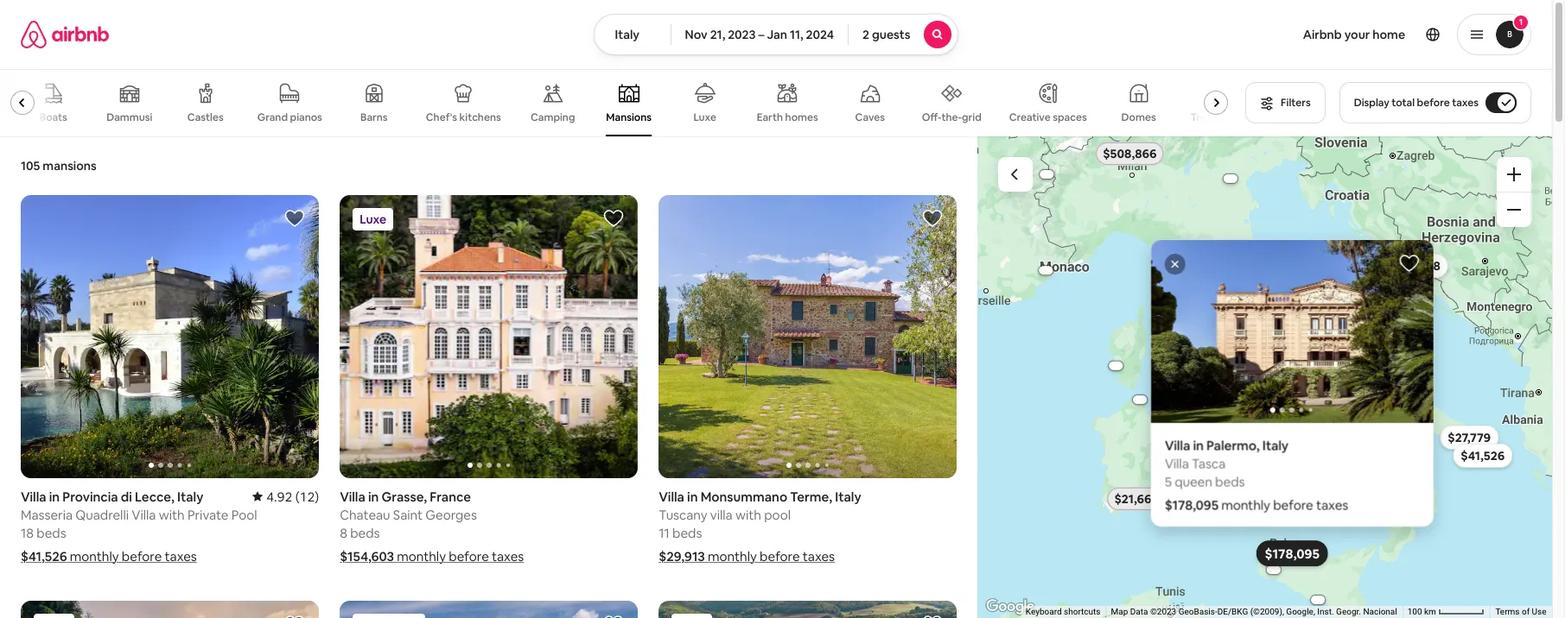 Task type: locate. For each thing, give the bounding box(es) containing it.
italy inside 'villa in provincia di lecce, italy masseria quadrelli villa with private pool 18 beds $41,526 monthly before taxes'
[[177, 489, 203, 506]]

100
[[1408, 608, 1423, 617]]

terms
[[1496, 608, 1520, 617]]

de/bkg
[[1218, 608, 1249, 617]]

tuscany
[[659, 507, 708, 524]]

villa in provincia di lecce, italy masseria quadrelli villa with private pool 18 beds $41,526 monthly before taxes
[[21, 489, 257, 565]]

1 horizontal spatial $154,603
[[1037, 268, 1057, 274]]

add to wishlist: villa in monsummano terme, italy image
[[923, 208, 943, 229]]

with down "monsummano"
[[736, 507, 761, 524]]

villa in monsummano terme, italy tuscany villa with pool 11 beds $29,913 monthly before taxes
[[659, 489, 861, 565]]

italy right palermo,
[[1263, 437, 1290, 454]]

before down georges at bottom
[[449, 549, 489, 565]]

georges
[[426, 507, 477, 524]]

pool
[[764, 507, 791, 524]]

with down lecce,
[[159, 507, 185, 524]]

monthly inside 'villa in palermo, italy villa tasca 5 queen beds $178,095 monthly before taxes'
[[1222, 497, 1271, 514]]

$34,952
[[1223, 337, 1268, 352]]

beds inside villa in monsummano terme, italy tuscany villa with pool 11 beds $29,913 monthly before taxes
[[673, 525, 702, 542]]

$178,095 up '$128,949' button
[[1266, 546, 1321, 563]]

saint
[[393, 507, 423, 524]]

add to wishlist: villa in como, italy image
[[285, 615, 305, 619]]

1 vertical spatial $178,095
[[1266, 546, 1321, 563]]

in for grasse,
[[368, 489, 379, 506]]

beds
[[1216, 474, 1246, 490], [37, 525, 66, 542], [350, 525, 380, 542], [673, 525, 702, 542]]

before up $178,095 button
[[1274, 497, 1314, 514]]

0 vertical spatial $154,603
[[1037, 268, 1057, 274]]

1 vertical spatial $154,603
[[340, 549, 394, 565]]

$154,603 inside villa in grasse, france chateau saint georges 8 beds $154,603 monthly before taxes
[[340, 549, 394, 565]]

add to wishlist: villa in montepulciano, italy image
[[923, 615, 943, 619]]

monthly down tasca
[[1222, 497, 1271, 514]]

$32,588
[[1132, 398, 1150, 403]]

$508,866
[[1104, 146, 1158, 162]]

1
[[1519, 16, 1523, 28]]

grasse,
[[382, 489, 427, 506]]

$178,095 down queen on the bottom right of the page
[[1166, 497, 1219, 514]]

villa inside villa in monsummano terme, italy tuscany villa with pool 11 beds $29,913 monthly before taxes
[[659, 489, 685, 506]]

in up the chateau
[[368, 489, 379, 506]]

$41,526 inside 'villa in provincia di lecce, italy masseria quadrelli villa with private pool 18 beds $41,526 monthly before taxes'
[[21, 549, 67, 565]]

1 horizontal spatial $178,095
[[1266, 546, 1321, 563]]

with inside villa in monsummano terme, italy tuscany villa with pool 11 beds $29,913 monthly before taxes
[[736, 507, 761, 524]]

nov 21, 2023 – jan 11, 2024 button
[[670, 14, 849, 55]]

1 vertical spatial $41,526
[[21, 549, 67, 565]]

in inside 'villa in provincia di lecce, italy masseria quadrelli villa with private pool 18 beds $41,526 monthly before taxes'
[[49, 489, 60, 506]]

in inside villa in monsummano terme, italy tuscany villa with pool 11 beds $29,913 monthly before taxes
[[687, 489, 698, 506]]

palermo,
[[1207, 437, 1261, 454]]

taxes
[[1452, 96, 1479, 110], [1317, 497, 1349, 514], [165, 549, 197, 565], [492, 549, 524, 565], [803, 549, 835, 565]]

with inside 'villa in provincia di lecce, italy masseria quadrelli villa with private pool 18 beds $41,526 monthly before taxes'
[[159, 507, 185, 524]]

display total before taxes
[[1354, 96, 1479, 110]]

none search field containing italy
[[594, 14, 959, 55]]

$154,603 inside button
[[1037, 268, 1057, 274]]

italy
[[615, 27, 640, 42], [1263, 437, 1290, 454], [177, 489, 203, 506], [835, 489, 861, 506]]

$29,913 inside villa in monsummano terme, italy tuscany villa with pool 11 beds $29,913 monthly before taxes
[[659, 549, 705, 565]]

grand
[[257, 111, 288, 124]]

2023
[[728, 27, 756, 42]]

5
[[1166, 474, 1173, 490]]

$29,913 down 11
[[659, 549, 705, 565]]

chef's
[[426, 111, 457, 124]]

$178,095 button
[[1257, 541, 1329, 567]]

0 vertical spatial $178,095
[[1166, 497, 1219, 514]]

None search field
[[594, 14, 959, 55]]

1 button
[[1457, 14, 1532, 55]]

private
[[188, 507, 229, 524]]

chateau
[[340, 507, 390, 524]]

$28,388
[[1395, 259, 1442, 274]]

(©2009),
[[1251, 608, 1285, 617]]

$103,454
[[1239, 360, 1290, 376]]

add to wishlist: villa in bajagić, croatia image
[[604, 615, 624, 619]]

1 horizontal spatial $41,526
[[1462, 449, 1506, 464]]

$28,388 button
[[1388, 254, 1449, 278]]

0 horizontal spatial with
[[159, 507, 185, 524]]

monthly inside villa in grasse, france chateau saint georges 8 beds $154,603 monthly before taxes
[[397, 549, 446, 565]]

italy up private
[[177, 489, 203, 506]]

use
[[1533, 608, 1547, 617]]

add to wishlist image
[[1400, 253, 1421, 274]]

0 horizontal spatial $41,526
[[21, 549, 67, 565]]

keyboard shortcuts
[[1026, 608, 1101, 617]]

terme,
[[790, 489, 832, 506]]

taxes inside 'villa in palermo, italy villa tasca 5 queen beds $178,095 monthly before taxes'
[[1317, 497, 1349, 514]]

$41,526 down $27,779
[[1462, 449, 1506, 464]]

–
[[758, 27, 765, 42]]

105
[[21, 158, 40, 174]]

1 horizontal spatial $29,913
[[1174, 253, 1218, 268]]

11
[[659, 525, 670, 542]]

0 horizontal spatial $154,603
[[340, 549, 394, 565]]

france
[[430, 489, 471, 506]]

luxe
[[694, 111, 717, 124]]

villa for villa in provincia di lecce, italy masseria quadrelli villa with private pool 18 beds $41,526 monthly before taxes
[[21, 489, 46, 506]]

beds down masseria
[[37, 525, 66, 542]]

before down quadrelli on the bottom left of the page
[[122, 549, 162, 565]]

in up tuscany
[[687, 489, 698, 506]]

$154,603
[[1037, 268, 1057, 274], [340, 549, 394, 565]]

beds down the chateau
[[350, 525, 380, 542]]

1 horizontal spatial with
[[736, 507, 761, 524]]

11,
[[790, 27, 804, 42]]

keyboard
[[1026, 608, 1062, 617]]

105 mansions
[[21, 158, 97, 174]]

4.92 out of 5 average rating,  12 reviews image
[[253, 489, 319, 506]]

4.92
[[266, 489, 292, 506]]

in inside villa in grasse, france chateau saint georges 8 beds $154,603 monthly before taxes
[[368, 489, 379, 506]]

in up tasca
[[1194, 437, 1205, 454]]

italy left 'nov'
[[615, 27, 640, 42]]

2 with from the left
[[736, 507, 761, 524]]

in inside 'villa in palermo, italy villa tasca 5 queen beds $178,095 monthly before taxes'
[[1194, 437, 1205, 454]]

in
[[1194, 437, 1205, 454], [49, 489, 60, 506], [368, 489, 379, 506], [687, 489, 698, 506]]

monthly inside 'villa in provincia di lecce, italy masseria quadrelli villa with private pool 18 beds $41,526 monthly before taxes'
[[70, 549, 119, 565]]

terms of use
[[1496, 608, 1547, 617]]

monthly down quadrelli on the bottom left of the page
[[70, 549, 119, 565]]

in up masseria
[[49, 489, 60, 506]]

$76,079 button
[[1201, 291, 1261, 315]]

italy button
[[594, 14, 671, 55]]

$87,429
[[1223, 176, 1240, 182]]

km
[[1425, 608, 1437, 617]]

boats
[[40, 111, 67, 124]]

before right total
[[1417, 96, 1450, 110]]

before
[[1417, 96, 1450, 110], [1274, 497, 1314, 514], [122, 549, 162, 565], [449, 549, 489, 565], [760, 549, 800, 565]]

0 vertical spatial $41,526
[[1462, 449, 1506, 464]]

1 vertical spatial $29,913
[[659, 549, 705, 565]]

before down pool
[[760, 549, 800, 565]]

add to wishlist: villa in grasse, france image
[[604, 208, 624, 229]]

italy inside button
[[615, 27, 640, 42]]

group containing off-the-grid
[[0, 69, 1247, 137]]

0 horizontal spatial $29,913
[[659, 549, 705, 565]]

$29,913 up the $76,079 "button"
[[1174, 253, 1218, 268]]

$76,079
[[1208, 295, 1254, 310]]

beds down tuscany
[[673, 525, 702, 542]]

monthly
[[1222, 497, 1271, 514], [70, 549, 119, 565], [397, 549, 446, 565], [708, 549, 757, 565]]

display
[[1354, 96, 1390, 110]]

0 horizontal spatial $178,095
[[1166, 497, 1219, 514]]

beds down tasca
[[1216, 474, 1246, 490]]

$482,890 button
[[1030, 170, 1065, 179]]

$41,526 down 18 at the bottom of page
[[21, 549, 67, 565]]

before inside villa in grasse, france chateau saint georges 8 beds $154,603 monthly before taxes
[[449, 549, 489, 565]]

monthly down saint
[[397, 549, 446, 565]]

$29,913 inside button
[[1174, 253, 1218, 268]]

italy inside 'villa in palermo, italy villa tasca 5 queen beds $178,095 monthly before taxes'
[[1263, 437, 1290, 454]]

villa inside villa in grasse, france chateau saint georges 8 beds $154,603 monthly before taxes
[[340, 489, 365, 506]]

lecce,
[[135, 489, 175, 506]]

$43,439 button
[[1100, 362, 1134, 371]]

italy inside villa in monsummano terme, italy tuscany villa with pool 11 beds $29,913 monthly before taxes
[[835, 489, 861, 506]]

2 guests
[[863, 27, 911, 42]]

$508,866 button
[[1096, 142, 1165, 166]]

homes
[[785, 111, 818, 124]]

your
[[1345, 27, 1370, 42]]

quadrelli
[[75, 507, 129, 524]]

group
[[0, 69, 1247, 137], [21, 195, 319, 479], [340, 195, 638, 479], [659, 195, 1256, 479], [1152, 240, 1434, 424], [21, 602, 319, 619], [340, 602, 638, 619], [659, 602, 957, 619]]

airbnb
[[1303, 27, 1342, 42]]

the-
[[942, 110, 962, 124]]

beds inside villa in grasse, france chateau saint georges 8 beds $154,603 monthly before taxes
[[350, 525, 380, 542]]

close image
[[1171, 259, 1181, 270]]

monthly inside villa in monsummano terme, italy tuscany villa with pool 11 beds $29,913 monthly before taxes
[[708, 549, 757, 565]]

$41,526 inside $41,526 button
[[1462, 449, 1506, 464]]

total
[[1392, 96, 1415, 110]]

1 with from the left
[[159, 507, 185, 524]]

$178,095 inside the $34,952 $178,095
[[1266, 546, 1321, 563]]

group inside google map
showing 20 stays. region
[[1152, 240, 1434, 424]]

zoom out image
[[1508, 203, 1521, 217]]

100 km
[[1408, 608, 1439, 617]]

villa
[[1166, 437, 1191, 454], [1166, 456, 1190, 472], [21, 489, 46, 506], [340, 489, 365, 506], [659, 489, 685, 506], [132, 507, 156, 524]]

$29,913
[[1174, 253, 1218, 268], [659, 549, 705, 565]]

$154,603 button
[[1030, 266, 1064, 275]]

monthly down villa
[[708, 549, 757, 565]]

italy right terme,
[[835, 489, 861, 506]]

18
[[21, 525, 34, 542]]

0 vertical spatial $29,913
[[1174, 253, 1218, 268]]



Task type: vqa. For each thing, say whether or not it's contained in the screenshot.
Add to wishlist: Villa in Provincia di Lecce, Italy image
yes



Task type: describe. For each thing, give the bounding box(es) containing it.
$21,668
[[1115, 492, 1160, 507]]

$87,429 button
[[1214, 175, 1249, 183]]

$32,588 button
[[1124, 396, 1158, 405]]

in for monsummano
[[687, 489, 698, 506]]

in for palermo,
[[1194, 437, 1205, 454]]

pool
[[231, 507, 257, 524]]

$29,913 button
[[1166, 249, 1226, 273]]

nacional
[[1364, 608, 1398, 617]]

data
[[1131, 608, 1149, 617]]

terms of use link
[[1496, 608, 1547, 617]]

$34,952 $178,095
[[1223, 337, 1321, 563]]

before inside 'villa in provincia di lecce, italy masseria quadrelli villa with private pool 18 beds $41,526 monthly before taxes'
[[122, 549, 162, 565]]

©2023
[[1151, 608, 1177, 617]]

4.92 (12)
[[266, 489, 319, 506]]

$482,890
[[1037, 172, 1059, 177]]

villa for villa in monsummano terme, italy tuscany villa with pool 11 beds $29,913 monthly before taxes
[[659, 489, 685, 506]]

home
[[1373, 27, 1406, 42]]

beds inside 'villa in palermo, italy villa tasca 5 queen beds $178,095 monthly before taxes'
[[1216, 474, 1246, 490]]

$21,668 button
[[1108, 487, 1168, 512]]

tasca
[[1193, 456, 1227, 472]]

beds inside 'villa in provincia di lecce, italy masseria quadrelli villa with private pool 18 beds $41,526 monthly before taxes'
[[37, 525, 66, 542]]

zoom in image
[[1508, 168, 1521, 182]]

before inside villa in monsummano terme, italy tuscany villa with pool 11 beds $29,913 monthly before taxes
[[760, 549, 800, 565]]

$27,779
[[1449, 430, 1492, 446]]

$178,095 inside 'villa in palermo, italy villa tasca 5 queen beds $178,095 monthly before taxes'
[[1166, 497, 1219, 514]]

keyboard shortcuts button
[[1026, 607, 1101, 619]]

queen
[[1176, 474, 1213, 490]]

in for provincia
[[49, 489, 60, 506]]

$43,439 $32,588
[[1108, 364, 1150, 403]]

google,
[[1287, 608, 1316, 617]]

creative
[[1009, 111, 1051, 124]]

before inside 'villa in palermo, italy villa tasca 5 queen beds $178,095 monthly before taxes'
[[1274, 497, 1314, 514]]

mansions
[[43, 158, 97, 174]]

profile element
[[980, 0, 1532, 69]]

guests
[[872, 27, 911, 42]]

google map
showing 20 stays. region
[[978, 137, 1553, 619]]

taxes inside villa in grasse, france chateau saint georges 8 beds $154,603 monthly before taxes
[[492, 549, 524, 565]]

jan
[[767, 27, 787, 42]]

di
[[121, 489, 132, 506]]

21,
[[710, 27, 725, 42]]

off-the-grid
[[922, 110, 982, 124]]

camping
[[531, 111, 575, 124]]

google image
[[982, 596, 1039, 619]]

$128,949
[[1309, 598, 1329, 604]]

taxes inside villa in monsummano terme, italy tuscany villa with pool 11 beds $29,913 monthly before taxes
[[803, 549, 835, 565]]

(12)
[[295, 489, 319, 506]]

kitchens
[[459, 111, 501, 124]]

chef's kitchens
[[426, 111, 501, 124]]

inst.
[[1318, 608, 1335, 617]]

provincia
[[63, 489, 118, 506]]

villa for villa in palermo, italy villa tasca 5 queen beds $178,095 monthly before taxes
[[1166, 437, 1191, 454]]

map
[[1112, 608, 1129, 617]]

$128,949 button
[[1302, 597, 1336, 605]]

monsummano
[[701, 489, 788, 506]]

nov
[[685, 27, 708, 42]]

mansions
[[606, 111, 652, 124]]

add to wishlist: villa in provincia di lecce, italy image
[[285, 208, 305, 229]]

taxes inside 'villa in provincia di lecce, italy masseria quadrelli villa with private pool 18 beds $41,526 monthly before taxes'
[[165, 549, 197, 565]]

villa in palermo, italy villa tasca 5 queen beds $178,095 monthly before taxes
[[1166, 437, 1349, 514]]

2 guests button
[[848, 14, 959, 55]]

of
[[1523, 608, 1531, 617]]

100 km button
[[1403, 607, 1491, 619]]

shortcuts
[[1065, 608, 1101, 617]]

geobasis-
[[1179, 608, 1218, 617]]

$34,952 button
[[1215, 332, 1276, 357]]

castles
[[187, 111, 224, 124]]

filters button
[[1246, 82, 1326, 124]]

spaces
[[1053, 111, 1087, 124]]

dammusi
[[106, 111, 153, 124]]

airbnb your home link
[[1293, 16, 1416, 53]]

$41,526 button
[[1454, 444, 1513, 468]]

villa for villa in grasse, france chateau saint georges 8 beds $154,603 monthly before taxes
[[340, 489, 365, 506]]

geogr.
[[1337, 608, 1362, 617]]

grand pianos
[[257, 111, 322, 124]]

map data ©2023 geobasis-de/bkg (©2009), google, inst. geogr. nacional
[[1112, 608, 1398, 617]]

domes
[[1122, 111, 1156, 124]]

8
[[340, 525, 347, 542]]

creative spaces
[[1009, 111, 1087, 124]]

airbnb your home
[[1303, 27, 1406, 42]]

nov 21, 2023 – jan 11, 2024
[[685, 27, 834, 42]]

$103,454 button
[[1231, 356, 1298, 380]]

$43,439
[[1108, 364, 1126, 369]]

grid
[[962, 110, 982, 124]]

off-
[[922, 110, 942, 124]]

earth
[[757, 111, 783, 124]]

$27,779 button
[[1441, 426, 1500, 450]]

2
[[863, 27, 870, 42]]



